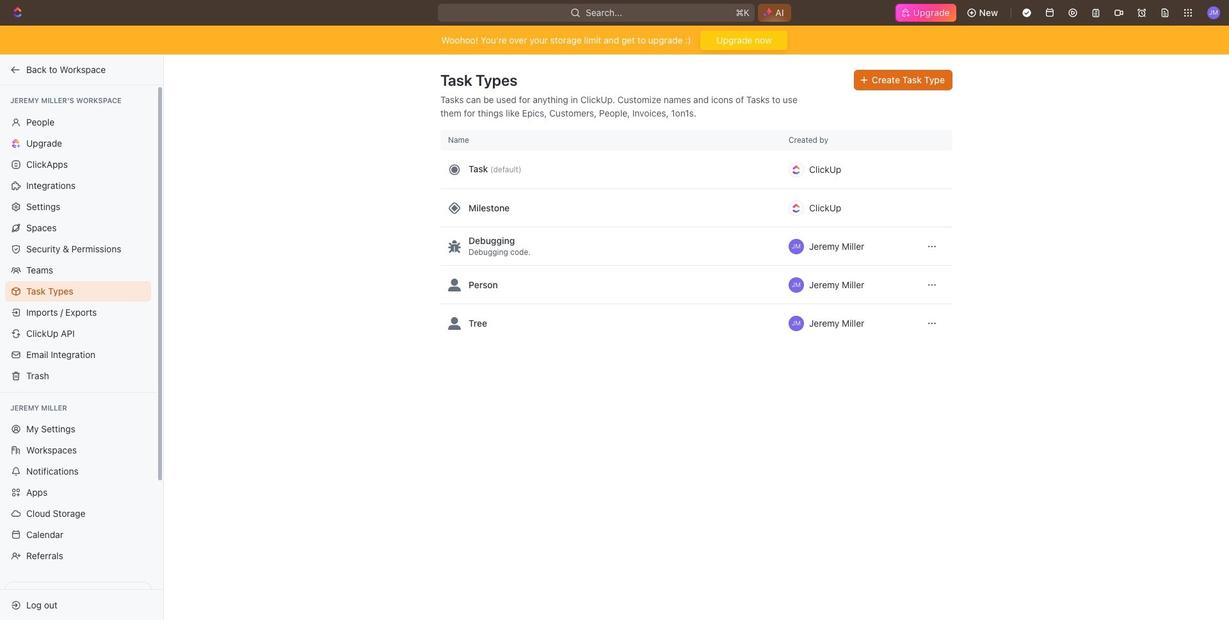 Task type: vqa. For each thing, say whether or not it's contained in the screenshot.
THE EMAIL for Email Integration
no



Task type: describe. For each thing, give the bounding box(es) containing it.
bug image
[[448, 240, 461, 253]]

user large image
[[448, 278, 461, 291]]

user large image
[[448, 317, 461, 330]]



